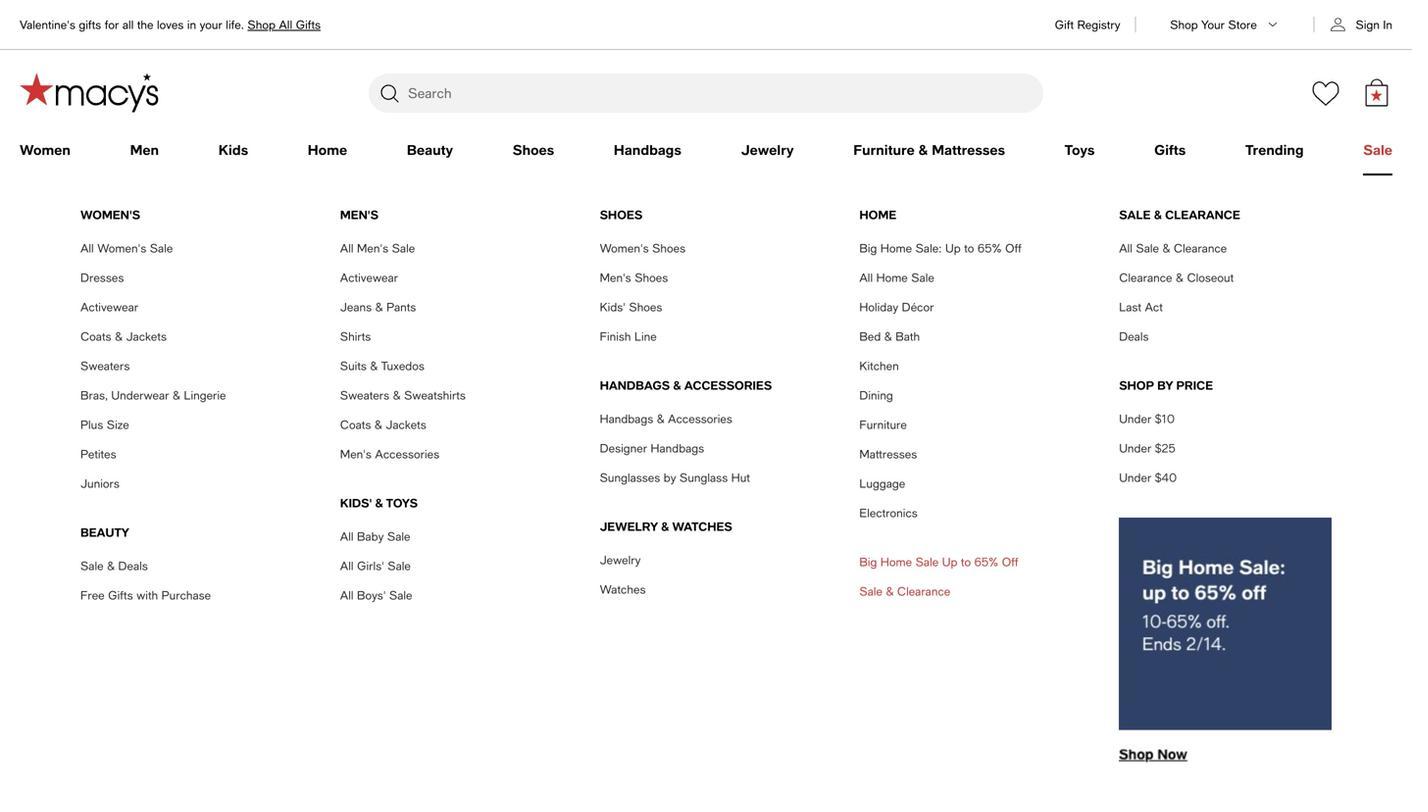 Task type: locate. For each thing, give the bounding box(es) containing it.
sale inside "link"
[[388, 559, 411, 573]]

1 horizontal spatial accessories
[[668, 412, 733, 426]]

big home sale: up to 65% off 10-65% off. ends 2/14. shop now image
[[1119, 518, 1332, 763]]

jackets up sweaters link
[[126, 330, 167, 343]]

0 vertical spatial 65%
[[978, 241, 1002, 255]]

mattresses inside sale group
[[860, 447, 917, 461]]

65% for big home sale up to 65% off
[[975, 555, 999, 569]]

to up the all home sale link
[[964, 241, 974, 255]]

clearance up closeout
[[1174, 241, 1227, 255]]

accessories up designer handbags link
[[668, 412, 733, 426]]

handbags up sunglasses by sunglass hut
[[651, 441, 704, 455]]

gifts up sale & clearance
[[1155, 142, 1186, 158]]

shoes inside "link"
[[652, 241, 686, 255]]

men button
[[130, 136, 159, 164]]

juniors
[[80, 477, 120, 490]]

1 vertical spatial 65%
[[975, 555, 999, 569]]

category link
[[614, 580, 716, 629]]

time down petites
[[113, 471, 170, 501]]

0 horizontal spatial women's
[[97, 241, 146, 255]]

jackets down sweaters & sweatshirts
[[386, 418, 426, 432]]

men's down men's
[[357, 241, 389, 255]]

furniture category
[[264, 596, 380, 612]]

jackets
[[126, 330, 167, 343], [386, 418, 426, 432]]

1 vertical spatial mattresses
[[860, 447, 917, 461]]

all up dresses
[[80, 241, 94, 255]]

2 vertical spatial furniture
[[264, 596, 319, 612]]

1 vertical spatial jewelry
[[600, 553, 641, 567]]

0 vertical spatial men's
[[357, 241, 389, 255]]

all inside "link"
[[340, 559, 354, 573]]

65% inside big home sale up to 65% off link
[[975, 555, 999, 569]]

limited-time specials down "size"
[[80, 439, 195, 453]]

furniture for furniture
[[860, 418, 907, 432]]

1 vertical spatial coats & jackets link
[[340, 416, 553, 434]]

specials down the plus size link
[[150, 439, 195, 453]]

up up sale & clearance link
[[942, 555, 958, 569]]

off up the all home sale link
[[1005, 241, 1022, 255]]

2 women's from the left
[[600, 241, 649, 255]]

limited- down petites
[[20, 471, 113, 501]]

0 vertical spatial coats & jackets link
[[80, 328, 293, 345]]

2 vertical spatial clearance
[[897, 585, 951, 598]]

all women's sale link
[[80, 239, 293, 257]]

electronics
[[860, 506, 918, 520]]

sale button
[[1364, 136, 1393, 164]]

activewear down dresses
[[80, 300, 138, 314]]

coats & jackets link up men's accessories link
[[340, 416, 553, 434]]

sale
[[1119, 208, 1151, 222]]

jewelry & watches
[[600, 520, 733, 534]]

limited-time specials
[[80, 439, 195, 453], [20, 471, 281, 501]]

handbags up designer
[[600, 412, 654, 426]]

life.
[[226, 18, 244, 31]]

in
[[187, 18, 196, 31]]

jewelry up watches
[[600, 553, 641, 567]]

under $40 link
[[1119, 469, 1332, 487]]

1 horizontal spatial mattresses
[[932, 142, 1005, 158]]

1 horizontal spatial jewelry
[[741, 142, 794, 158]]

1 horizontal spatial shop
[[1170, 18, 1198, 31]]

1 vertical spatial coats
[[340, 418, 371, 432]]

home
[[860, 208, 897, 222]]

home up all home sale at the right of the page
[[881, 241, 912, 255]]

coats & jackets link up sweaters link
[[80, 328, 293, 345]]

1 horizontal spatial jackets
[[386, 418, 426, 432]]

activewear link
[[340, 269, 553, 286], [80, 298, 293, 316]]

0 horizontal spatial coats
[[80, 330, 111, 343]]

all home sale link
[[860, 269, 1072, 286]]

1 category from the left
[[323, 596, 380, 612]]

juniors link
[[80, 475, 293, 492]]

2 vertical spatial handbags
[[651, 441, 704, 455]]

all down men's
[[340, 241, 354, 255]]

0 vertical spatial handbags
[[614, 142, 682, 158]]

furniture for furniture category
[[264, 596, 319, 612]]

trending
[[1246, 142, 1304, 158]]

women
[[20, 142, 71, 158]]

purchase
[[162, 589, 211, 602]]

coats up men's accessories
[[340, 418, 371, 432]]

sweaters
[[80, 359, 130, 373], [340, 388, 390, 402]]

0 horizontal spatial clearance
[[897, 585, 951, 598]]

deals up free gifts with purchase
[[118, 559, 148, 573]]

big up 'sale & clearance'
[[860, 555, 877, 569]]

men's accessories link
[[340, 445, 553, 463]]

off for big home sale: up to 65% off
[[1005, 241, 1022, 255]]

men's up (21,912)
[[340, 447, 372, 461]]

jewelry down search text box
[[741, 142, 794, 158]]

category
[[323, 596, 380, 612], [630, 596, 686, 612]]

2 vertical spatial gifts
[[108, 589, 133, 602]]

furniture & mattresses
[[854, 142, 1005, 158]]

0 horizontal spatial category
[[323, 596, 380, 612]]

all up "holiday"
[[860, 271, 873, 284]]

women's down women's
[[97, 241, 146, 255]]

shop right life. in the left of the page
[[248, 18, 276, 31]]

big down home
[[860, 241, 877, 255]]

watches
[[600, 583, 646, 596]]

furniture inside "popup button"
[[854, 142, 915, 158]]

2 horizontal spatial gifts
[[1155, 142, 1186, 158]]

1 horizontal spatial clearance
[[1119, 271, 1173, 284]]

1 horizontal spatial coats & jackets
[[340, 418, 426, 432]]

big home sale up to 65% off
[[860, 555, 1019, 569]]

bath
[[896, 330, 920, 343]]

all down sale
[[1119, 241, 1133, 255]]

1 horizontal spatial sweaters
[[340, 388, 390, 402]]

under left $40
[[1119, 471, 1152, 485]]

1 vertical spatial accessories
[[375, 447, 440, 461]]

shirts link
[[340, 328, 553, 345]]

gifts right life. in the left of the page
[[296, 18, 321, 31]]

all left girls'
[[340, 559, 354, 573]]

big for big home sale: up to 65% off
[[860, 241, 877, 255]]

big home sale: up to 65% off link
[[860, 239, 1072, 257]]

0 vertical spatial big
[[860, 241, 877, 255]]

0 horizontal spatial jewelry
[[600, 553, 641, 567]]

handbags for handbags
[[614, 142, 682, 158]]

to for sale
[[961, 555, 971, 569]]

men's inside "link"
[[357, 241, 389, 255]]

0 horizontal spatial sweaters
[[80, 359, 130, 373]]

all left filters
[[68, 596, 83, 612]]

all for all home sale
[[860, 271, 873, 284]]

sign in
[[1356, 18, 1393, 31]]

store
[[1229, 18, 1257, 31]]

big inside big home sale up to 65% off link
[[860, 555, 877, 569]]

sale up pants at the left of the page
[[392, 241, 415, 255]]

under left the $10
[[1119, 412, 1152, 426]]

65% up the all home sale link
[[978, 241, 1002, 255]]

0 vertical spatial to
[[964, 241, 974, 255]]

activewear down all men's sale
[[340, 271, 398, 284]]

baby
[[357, 530, 384, 543]]

1 under from the top
[[1119, 412, 1152, 426]]

coats & jackets up men's accessories
[[340, 418, 426, 432]]

men's for men's accessories
[[340, 447, 372, 461]]

0 vertical spatial activewear
[[340, 271, 398, 284]]

women's inside "link"
[[600, 241, 649, 255]]

all baby sale
[[340, 530, 411, 543]]

deals down last
[[1119, 330, 1149, 343]]

0 horizontal spatial gifts
[[108, 589, 133, 602]]

2 under from the top
[[1119, 441, 1152, 455]]

gifts inside free gifts with purchase 'link'
[[108, 589, 133, 602]]

sale & clearance
[[1119, 208, 1241, 222]]

furniture category link
[[247, 580, 413, 629]]

2 big from the top
[[860, 555, 877, 569]]

0 vertical spatial coats & jackets
[[80, 330, 167, 343]]

1 vertical spatial limited-
[[20, 471, 113, 501]]

activewear link down all men's sale "link" at top
[[340, 269, 553, 286]]

sale down 'big home sale up to 65% off' at the bottom right
[[860, 585, 883, 598]]

big inside big home sale: up to 65% off link
[[860, 241, 877, 255]]

1 vertical spatial clearance
[[1119, 271, 1173, 284]]

0 horizontal spatial mattresses
[[860, 447, 917, 461]]

2 horizontal spatial clearance
[[1174, 241, 1227, 255]]

time
[[121, 439, 147, 453], [113, 471, 170, 501]]

electronics link
[[860, 504, 1072, 522]]

all for all baby sale
[[340, 530, 354, 543]]

activewear
[[340, 271, 398, 284], [80, 300, 138, 314]]

designer handbags
[[600, 441, 704, 455]]

(21,912)
[[297, 478, 360, 499]]

handbags
[[600, 379, 670, 392]]

men's for men's shoes
[[600, 271, 631, 284]]

1 horizontal spatial coats & jackets link
[[340, 416, 553, 434]]

2 category from the left
[[630, 596, 686, 612]]

1 vertical spatial coats & jackets
[[340, 418, 426, 432]]

1 vertical spatial off
[[1002, 555, 1019, 569]]

clearance & closeout
[[1119, 271, 1234, 284]]

0 vertical spatial jewelry
[[741, 142, 794, 158]]

décor
[[902, 300, 934, 314]]

all inside button
[[68, 596, 83, 612]]

gifts left the with
[[108, 589, 133, 602]]

0 horizontal spatial activewear
[[80, 300, 138, 314]]

all sale & clearance
[[1119, 241, 1227, 255]]

to for sale:
[[964, 241, 974, 255]]

home up 'sale & clearance'
[[881, 555, 912, 569]]

0 vertical spatial clearance
[[1174, 241, 1227, 255]]

finish line link
[[600, 328, 813, 345]]

0 vertical spatial coats
[[80, 330, 111, 343]]

0 vertical spatial furniture
[[854, 142, 915, 158]]

furniture inside sale group
[[860, 418, 907, 432]]

65% up sale & clearance link
[[975, 555, 999, 569]]

sale:
[[916, 241, 942, 255]]

0 vertical spatial off
[[1005, 241, 1022, 255]]

1 horizontal spatial gifts
[[296, 18, 321, 31]]

0 horizontal spatial activewear link
[[80, 298, 293, 316]]

handbags up 'shoes'
[[614, 142, 682, 158]]

2 vertical spatial men's
[[340, 447, 372, 461]]

1 vertical spatial to
[[961, 555, 971, 569]]

furniture up home
[[854, 142, 915, 158]]

bed & bath link
[[860, 328, 1072, 345]]

Search text field
[[369, 74, 1044, 113]]

clearance up last act
[[1119, 271, 1173, 284]]

activewear link down dresses link
[[80, 298, 293, 316]]

0 horizontal spatial shop
[[248, 18, 276, 31]]

1 horizontal spatial activewear link
[[340, 269, 553, 286]]

sale up dresses link
[[150, 241, 173, 255]]

all sale & clearance link
[[1119, 239, 1332, 257]]

accessories up the toys
[[375, 447, 440, 461]]

jewelry link
[[600, 551, 813, 569]]

1 vertical spatial jackets
[[386, 418, 426, 432]]

1 horizontal spatial category
[[630, 596, 686, 612]]

home up holiday décor
[[877, 271, 908, 284]]

furniture down dining on the right
[[860, 418, 907, 432]]

0 horizontal spatial coats & jackets link
[[80, 328, 293, 345]]

all left boys' in the left bottom of the page
[[340, 589, 354, 602]]

sale up 'sale & clearance'
[[916, 555, 939, 569]]

coats & jackets up underwear in the left of the page
[[80, 330, 167, 343]]

men's up kids' on the top of the page
[[600, 271, 631, 284]]

1 vertical spatial handbags
[[600, 412, 654, 426]]

1 vertical spatial up
[[942, 555, 958, 569]]

coats up bras, on the left of page
[[80, 330, 111, 343]]

sweaters down the "suits"
[[340, 388, 390, 402]]

under left $25
[[1119, 441, 1152, 455]]

1 women's from the left
[[97, 241, 146, 255]]

0 horizontal spatial jackets
[[126, 330, 167, 343]]

off up sale & clearance link
[[1002, 555, 1019, 569]]

deals
[[1119, 330, 1149, 343], [118, 559, 148, 573]]

all boys' sale link
[[340, 587, 553, 604]]

1 vertical spatial time
[[113, 471, 170, 501]]

up right sale:
[[946, 241, 961, 255]]

all for all girls' sale
[[340, 559, 354, 573]]

shop left your
[[1170, 18, 1198, 31]]

shoes for kids' shoes
[[629, 300, 663, 314]]

65% inside big home sale: up to 65% off link
[[978, 241, 1002, 255]]

luggage link
[[860, 475, 1072, 492]]

women's up men's shoes
[[600, 241, 649, 255]]

1 vertical spatial gifts
[[1155, 142, 1186, 158]]

kids' shoes
[[600, 300, 663, 314]]

0 vertical spatial up
[[946, 241, 961, 255]]

sale right boys' in the left bottom of the page
[[389, 589, 412, 602]]

luggage
[[860, 477, 906, 490]]

to up sale & clearance link
[[961, 555, 971, 569]]

with
[[136, 589, 158, 602]]

men's shoes
[[600, 271, 668, 284]]

limited-time specials down petites link
[[20, 471, 281, 501]]

plus
[[80, 418, 103, 432]]

1 vertical spatial deals
[[118, 559, 148, 573]]

0 vertical spatial activewear link
[[340, 269, 553, 286]]

1 horizontal spatial activewear
[[340, 271, 398, 284]]

1 vertical spatial furniture
[[860, 418, 907, 432]]

under $10
[[1119, 412, 1175, 426]]

clearance down 'big home sale up to 65% off' at the bottom right
[[897, 585, 951, 598]]

all
[[279, 18, 292, 31], [80, 241, 94, 255], [340, 241, 354, 255], [1119, 241, 1133, 255], [860, 271, 873, 284], [340, 530, 354, 543], [340, 559, 354, 573], [340, 589, 354, 602], [68, 596, 83, 612]]

all inside 'link'
[[340, 589, 354, 602]]

sweaters & sweatshirts
[[340, 388, 466, 402]]

time down "size"
[[121, 439, 147, 453]]

sale down sale
[[1136, 241, 1159, 255]]

clearance inside 'all sale & clearance' link
[[1174, 241, 1227, 255]]

all
[[122, 18, 134, 31]]

1 horizontal spatial coats
[[340, 418, 371, 432]]

sale right girls'
[[388, 559, 411, 573]]

toys
[[386, 496, 418, 510]]

limited- down plus size
[[80, 439, 121, 453]]

0 vertical spatial under
[[1119, 412, 1152, 426]]

3 under from the top
[[1119, 471, 1152, 485]]

all right life. in the left of the page
[[279, 18, 292, 31]]

shop
[[1119, 379, 1154, 392]]

under for under $40
[[1119, 471, 1152, 485]]

mattresses link
[[860, 445, 1072, 463]]

clearance & closeout link
[[1119, 269, 1332, 286]]

1 big from the top
[[860, 241, 877, 255]]

sale right baby
[[387, 530, 411, 543]]

1 vertical spatial under
[[1119, 441, 1152, 455]]

jewelry button
[[741, 136, 794, 164]]

sunglass
[[680, 471, 728, 485]]

0 vertical spatial gifts
[[296, 18, 321, 31]]

sweatshirts
[[404, 388, 466, 402]]

accessories
[[684, 379, 772, 392]]

off for big home sale up to 65% off
[[1002, 555, 1019, 569]]

1 horizontal spatial deals
[[1119, 330, 1149, 343]]

men's accessories
[[340, 447, 440, 461]]

furniture & mattresses button
[[854, 136, 1005, 164]]

men
[[130, 142, 159, 158]]

1 vertical spatial limited-time specials
[[20, 471, 281, 501]]

specials down petites link
[[176, 471, 275, 501]]

sale
[[1364, 142, 1393, 158], [150, 241, 173, 255], [392, 241, 415, 255], [1136, 241, 1159, 255], [912, 271, 935, 284], [387, 530, 411, 543], [916, 555, 939, 569], [80, 559, 104, 573], [388, 559, 411, 573], [860, 585, 883, 598], [389, 589, 412, 602]]

all left baby
[[340, 530, 354, 543]]

clearance
[[1174, 241, 1227, 255], [1119, 271, 1173, 284], [897, 585, 951, 598]]

2 vertical spatial under
[[1119, 471, 1152, 485]]

sweaters up bras, on the left of page
[[80, 359, 130, 373]]

0 vertical spatial mattresses
[[932, 142, 1005, 158]]

$25
[[1155, 441, 1176, 455]]

in
[[1384, 18, 1393, 31]]

all inside "link"
[[340, 241, 354, 255]]

sale & clearance
[[860, 585, 951, 598]]

1 horizontal spatial women's
[[600, 241, 649, 255]]

furniture inside button
[[264, 596, 319, 612]]

furniture left boys' in the left bottom of the page
[[264, 596, 319, 612]]

0 vertical spatial limited-time specials
[[80, 439, 195, 453]]

1 vertical spatial sweaters
[[340, 388, 390, 402]]

1 vertical spatial men's
[[600, 271, 631, 284]]

handbags & accessories
[[600, 412, 733, 426]]

1 vertical spatial big
[[860, 555, 877, 569]]

0 vertical spatial sweaters
[[80, 359, 130, 373]]

under $40
[[1119, 471, 1177, 485]]

gift
[[1055, 18, 1074, 31]]



Task type: vqa. For each thing, say whether or not it's contained in the screenshot.
(21,912)
yes



Task type: describe. For each thing, give the bounding box(es) containing it.
furniture link
[[860, 416, 1072, 434]]

offers
[[175, 596, 214, 612]]

act
[[1145, 300, 1163, 314]]

sale & clearance link
[[860, 583, 1072, 600]]

sale inside "link"
[[392, 241, 415, 255]]

lingerie
[[184, 388, 226, 402]]

last act link
[[1119, 298, 1332, 316]]

home up men's
[[308, 142, 347, 158]]

under $25 link
[[1119, 439, 1332, 457]]

jewelry
[[600, 520, 658, 534]]

shop all gifts link
[[248, 18, 321, 31]]

up for sale:
[[946, 241, 961, 255]]

offers button
[[159, 580, 231, 629]]

0 vertical spatial accessories
[[668, 412, 733, 426]]

shoes for men's shoes
[[635, 271, 668, 284]]

category inside button
[[630, 596, 686, 612]]

gift registry
[[1055, 18, 1121, 31]]

sale inside 'link'
[[389, 589, 412, 602]]

big for big home sale up to 65% off
[[860, 555, 877, 569]]

sale up the "décor"
[[912, 271, 935, 284]]

suits & tuxedos link
[[340, 357, 553, 375]]

underwear
[[111, 388, 169, 402]]

sweaters for sweaters
[[80, 359, 130, 373]]

gifts button
[[1155, 136, 1186, 164]]

all women's sale
[[80, 241, 173, 255]]

home for big home sale: up to 65% off
[[881, 241, 912, 255]]

$40
[[1155, 471, 1177, 485]]

filters
[[87, 596, 125, 612]]

all for all boys' sale
[[340, 589, 354, 602]]

beauty
[[80, 526, 129, 539]]

holiday
[[860, 300, 899, 314]]

clearance
[[1165, 208, 1241, 222]]

loves
[[157, 18, 184, 31]]

up for sale
[[942, 555, 958, 569]]

65% for big home sale: up to 65% off
[[978, 241, 1002, 255]]

all men's sale link
[[340, 239, 553, 257]]

sweaters for sweaters & sweatshirts
[[340, 388, 390, 402]]

women's shoes
[[600, 241, 686, 255]]

valentine's gifts for all the loves in your life. shop all gifts
[[20, 18, 321, 31]]

all home sale
[[860, 271, 935, 284]]

last
[[1119, 300, 1142, 314]]

shop by price
[[1119, 379, 1213, 392]]

size
[[107, 418, 129, 432]]

under for under $10
[[1119, 412, 1152, 426]]

all boys' sale
[[340, 589, 412, 602]]

all girls' sale
[[340, 559, 411, 573]]

handbags for handbags & accessories
[[600, 412, 654, 426]]

kids' shoes link
[[600, 298, 813, 316]]

sweaters & sweatshirts link
[[340, 386, 553, 404]]

free gifts with purchase
[[80, 589, 211, 602]]

shoes button
[[513, 136, 554, 164]]

girls'
[[357, 559, 384, 573]]

all filters
[[68, 596, 125, 612]]

kids'
[[600, 300, 626, 314]]

advertisement element
[[20, 215, 1393, 386]]

sale & deals
[[80, 559, 148, 573]]

mattresses inside "popup button"
[[932, 142, 1005, 158]]

0 horizontal spatial deals
[[118, 559, 148, 573]]

under for under $25
[[1119, 441, 1152, 455]]

finish line
[[600, 330, 657, 343]]

all for all men's sale
[[340, 241, 354, 255]]

dining
[[860, 388, 893, 402]]

by
[[664, 471, 676, 485]]

suits
[[340, 359, 367, 373]]

holiday décor link
[[860, 298, 1072, 316]]

1 vertical spatial specials
[[176, 471, 275, 501]]

0 vertical spatial jackets
[[126, 330, 167, 343]]

designer
[[600, 441, 647, 455]]

furniture for furniture & mattresses
[[854, 142, 915, 158]]

designer handbags link
[[600, 439, 813, 457]]

kitchen link
[[860, 357, 1072, 375]]

sale group
[[0, 175, 1413, 797]]

0 horizontal spatial coats & jackets
[[80, 330, 167, 343]]

free gifts with purchase link
[[80, 587, 293, 604]]

plus size link
[[80, 416, 293, 434]]

men's shoes link
[[600, 269, 813, 286]]

petites
[[80, 447, 116, 461]]

0 vertical spatial time
[[121, 439, 147, 453]]

closeout
[[1187, 271, 1234, 284]]

women's shoes link
[[600, 239, 813, 257]]

bras, underwear & lingerie link
[[80, 386, 293, 404]]

jeans
[[340, 300, 372, 314]]

registry
[[1078, 18, 1121, 31]]

all for all filters
[[68, 596, 83, 612]]

sunglasses by sunglass hut link
[[600, 469, 813, 487]]

handbags button
[[614, 136, 682, 164]]

holiday décor
[[860, 300, 934, 314]]

free
[[80, 589, 105, 602]]

kids' & toys
[[340, 496, 418, 510]]

gift registry link
[[1055, 0, 1121, 49]]

sign in link
[[1356, 17, 1393, 32]]

0 vertical spatial specials
[[150, 439, 195, 453]]

clearance inside clearance & closeout link
[[1119, 271, 1173, 284]]

under $25
[[1119, 441, 1176, 455]]

clearance inside sale & clearance link
[[897, 585, 951, 598]]

dining link
[[860, 386, 1072, 404]]

jewelry inside jewelry link
[[600, 553, 641, 567]]

2 shop from the left
[[1170, 18, 1198, 31]]

big home sale: up to 65% off
[[860, 241, 1022, 255]]

1 vertical spatial activewear
[[80, 300, 138, 314]]

sale down shopping bag has 0 items icon
[[1364, 142, 1393, 158]]

all baby sale link
[[340, 528, 553, 545]]

boys'
[[357, 589, 386, 602]]

the
[[137, 18, 154, 31]]

watches link
[[600, 581, 813, 598]]

0 vertical spatial limited-
[[80, 439, 121, 453]]

shopping bag has 0 items image
[[1363, 79, 1391, 106]]

deals link
[[1119, 328, 1332, 345]]

home button
[[308, 136, 347, 164]]

& inside "popup button"
[[919, 142, 928, 158]]

shoes for women's shoes
[[652, 241, 686, 255]]

0 horizontal spatial accessories
[[375, 447, 440, 461]]

all for all women's sale
[[80, 241, 94, 255]]

all for all sale & clearance
[[1119, 241, 1133, 255]]

0 vertical spatial deals
[[1119, 330, 1149, 343]]

kitchen
[[860, 359, 899, 373]]

suits & tuxedos
[[340, 359, 425, 373]]

home for all home sale
[[877, 271, 908, 284]]

search large image
[[378, 81, 401, 105]]

sale up free
[[80, 559, 104, 573]]

line
[[635, 330, 657, 343]]

1 shop from the left
[[248, 18, 276, 31]]

plus size
[[80, 418, 129, 432]]

category inside button
[[323, 596, 380, 612]]

shop your store
[[1170, 18, 1257, 31]]

home for big home sale up to 65% off
[[881, 555, 912, 569]]

men's
[[340, 208, 379, 222]]

1 vertical spatial activewear link
[[80, 298, 293, 316]]



